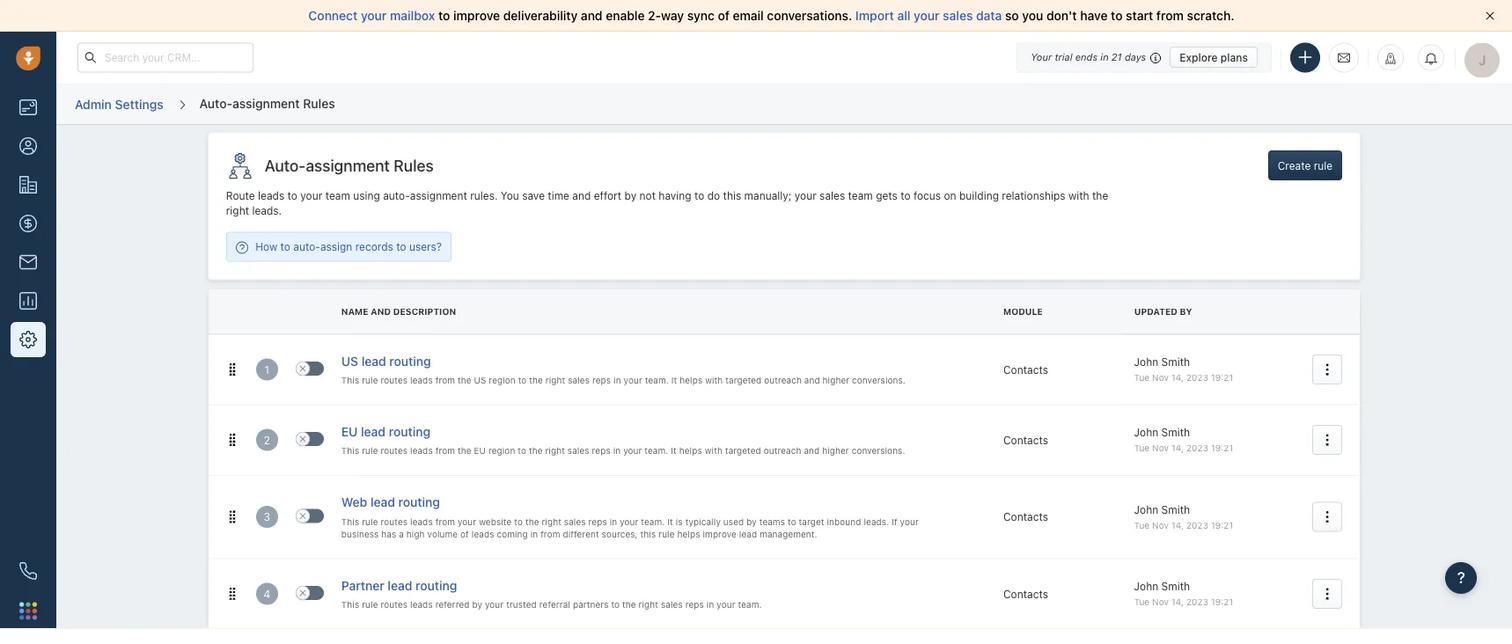 Task type: vqa. For each thing, say whether or not it's contained in the screenshot.
fifth 0 from the left
no



Task type: describe. For each thing, give the bounding box(es) containing it.
admin
[[75, 97, 112, 111]]

sales inside eu lead routing this rule routes leads from the eu region to the right sales reps in your team. it helps with targeted outreach and higher conversions.
[[568, 446, 590, 456]]

helps inside "web lead routing this rule routes leads from your website to the right sales reps in your team. it is typically used by teams to target inbound leads. if your business has a high volume of leads coming in from different sources, this rule helps improve lead management."
[[677, 529, 700, 539]]

tue for eu lead routing
[[1135, 443, 1150, 454]]

2023 for web lead routing
[[1187, 520, 1209, 531]]

in up the sources,
[[610, 517, 617, 527]]

2023 for partner lead routing
[[1187, 597, 1209, 607]]

create
[[1278, 159, 1311, 172]]

your inside the us lead routing this rule routes leads from the us region to the right sales reps in your team.  it helps with targeted outreach and higher conversions.
[[624, 375, 643, 385]]

lead for us lead routing
[[362, 354, 386, 368]]

right inside eu lead routing this rule routes leads from the eu region to the right sales reps in your team. it helps with targeted outreach and higher conversions.
[[545, 446, 565, 456]]

close image for us lead routing
[[299, 365, 306, 372]]

2
[[264, 434, 270, 446]]

assign
[[320, 241, 352, 253]]

1 horizontal spatial rules
[[394, 156, 434, 175]]

smith for web lead routing
[[1162, 504, 1190, 516]]

region for eu lead routing
[[489, 446, 515, 456]]

trusted
[[506, 600, 537, 610]]

import all your sales data link
[[856, 8, 1005, 23]]

right inside partner lead routing this rule routes leads referred by your trusted referral partners to the right sales reps in your team.
[[639, 600, 659, 610]]

don't
[[1047, 8, 1077, 23]]

to inside the us lead routing this rule routes leads from the us region to the right sales reps in your team.  it helps with targeted outreach and higher conversions.
[[518, 375, 527, 385]]

all
[[898, 8, 911, 23]]

us lead routing link
[[341, 352, 431, 373]]

and inside eu lead routing this rule routes leads from the eu region to the right sales reps in your team. it helps with targeted outreach and higher conversions.
[[804, 446, 820, 456]]

routing for eu lead routing
[[389, 424, 431, 439]]

name
[[341, 307, 369, 317]]

1 horizontal spatial us
[[474, 375, 486, 385]]

teams
[[760, 517, 785, 527]]

conversions. for us lead routing
[[852, 375, 906, 385]]

your left mailbox on the left
[[361, 8, 387, 23]]

rule for us lead routing
[[362, 375, 378, 385]]

how
[[255, 241, 278, 253]]

your up the sources,
[[620, 517, 639, 527]]

updated by
[[1135, 307, 1193, 317]]

rules.
[[470, 190, 498, 202]]

21
[[1112, 52, 1122, 63]]

john smith tue nov 14, 2023 19:21 for web lead routing
[[1135, 504, 1234, 531]]

rule inside "create rule" button
[[1314, 159, 1333, 172]]

2 team from the left
[[848, 190, 873, 202]]

it for us lead routing
[[671, 375, 677, 385]]

with inside route leads to your team using auto-assignment rules. you save time and effort by not having to do this manually; your sales team gets to focus on building relationships with the right leads.
[[1069, 190, 1090, 202]]

gets
[[876, 190, 898, 202]]

0 horizontal spatial rules
[[303, 96, 335, 110]]

routing for web lead routing
[[399, 495, 440, 510]]

is
[[676, 517, 683, 527]]

high
[[407, 529, 425, 539]]

from for eu lead routing
[[435, 446, 455, 456]]

smith for us lead routing
[[1162, 356, 1190, 368]]

leads inside route leads to your team using auto-assignment rules. you save time and effort by not having to do this manually; your sales team gets to focus on building relationships with the right leads.
[[258, 190, 285, 202]]

19:21 for eu lead routing
[[1211, 443, 1234, 454]]

smith for eu lead routing
[[1162, 427, 1190, 439]]

so
[[1005, 8, 1019, 23]]

routes for eu
[[381, 446, 408, 456]]

1 team from the left
[[325, 190, 350, 202]]

time
[[548, 190, 570, 202]]

john for web lead routing
[[1135, 504, 1159, 516]]

rule for partner lead routing
[[362, 600, 378, 610]]

0 vertical spatial improve
[[453, 8, 500, 23]]

0 vertical spatial auto-
[[200, 96, 232, 110]]

helps for us lead routing
[[680, 375, 703, 385]]

do
[[708, 190, 720, 202]]

partner
[[341, 578, 385, 593]]

target
[[799, 517, 825, 527]]

2023 for eu lead routing
[[1187, 443, 1209, 454]]

1 vertical spatial assignment
[[306, 156, 390, 175]]

typically
[[685, 517, 721, 527]]

explore plans
[[1180, 51, 1248, 63]]

lead for web lead routing
[[371, 495, 395, 510]]

0 vertical spatial of
[[718, 8, 730, 23]]

0 vertical spatial auto-assignment rules
[[200, 96, 335, 110]]

start
[[1126, 8, 1154, 23]]

4
[[264, 588, 270, 600]]

sales inside "web lead routing this rule routes leads from your website to the right sales reps in your team. it is typically used by teams to target inbound leads. if your business has a high volume of leads coming in from different sources, this rule helps improve lead management."
[[564, 517, 586, 527]]

route leads to your team using auto-assignment rules. you save time and effort by not having to do this manually; your sales team gets to focus on building relationships with the right leads.
[[226, 190, 1109, 217]]

conversations.
[[767, 8, 852, 23]]

referred
[[435, 600, 470, 610]]

inbound
[[827, 517, 861, 527]]

description
[[393, 307, 456, 317]]

your trial ends in 21 days
[[1031, 52, 1147, 63]]

0 vertical spatial us
[[341, 354, 358, 368]]

contacts for web lead routing
[[1004, 511, 1049, 523]]

how to auto-assign records to users?
[[255, 241, 442, 253]]

freshworks switcher image
[[19, 602, 37, 620]]

lead down used
[[739, 529, 757, 539]]

your right the manually;
[[795, 190, 817, 202]]

partners
[[573, 600, 609, 610]]

updated
[[1135, 307, 1178, 317]]

team. inside the us lead routing this rule routes leads from the us region to the right sales reps in your team.  it helps with targeted outreach and higher conversions.
[[645, 375, 669, 385]]

reps inside "web lead routing this rule routes leads from your website to the right sales reps in your team. it is typically used by teams to target inbound leads. if your business has a high volume of leads coming in from different sources, this rule helps improve lead management."
[[589, 517, 607, 527]]

sources,
[[602, 529, 638, 539]]

19:21 for web lead routing
[[1211, 520, 1234, 531]]

higher for us lead routing
[[823, 375, 850, 385]]

if
[[892, 517, 898, 527]]

1 horizontal spatial auto-
[[265, 156, 306, 175]]

coming
[[497, 529, 528, 539]]

website
[[479, 517, 512, 527]]

scratch.
[[1187, 8, 1235, 23]]

john smith tue nov 14, 2023 19:21 for partner lead routing
[[1135, 581, 1234, 607]]

effort
[[594, 190, 622, 202]]

users?
[[409, 241, 442, 253]]

admin settings
[[75, 97, 163, 111]]

connect
[[309, 8, 358, 23]]

this for eu
[[341, 446, 359, 456]]

a
[[399, 529, 404, 539]]

route
[[226, 190, 255, 202]]

conversions. for eu lead routing
[[852, 446, 905, 456]]

14, for eu lead routing
[[1172, 443, 1184, 454]]

team. inside partner lead routing this rule routes leads referred by your trusted referral partners to the right sales reps in your team.
[[738, 600, 762, 610]]

right inside the us lead routing this rule routes leads from the us region to the right sales reps in your team.  it helps with targeted outreach and higher conversions.
[[546, 375, 565, 385]]

have
[[1081, 8, 1108, 23]]

manually;
[[744, 190, 792, 202]]

routing for us lead routing
[[389, 354, 431, 368]]

partner lead routing this rule routes leads referred by your trusted referral partners to the right sales reps in your team.
[[341, 578, 762, 610]]

outreach for us lead routing
[[764, 375, 802, 385]]

by inside partner lead routing this rule routes leads referred by your trusted referral partners to the right sales reps in your team.
[[472, 600, 482, 610]]

nov for eu lead routing
[[1153, 443, 1169, 454]]

the inside "web lead routing this rule routes leads from your website to the right sales reps in your team. it is typically used by teams to target inbound leads. if your business has a high volume of leads coming in from different sources, this rule helps improve lead management."
[[525, 517, 539, 527]]

reps inside partner lead routing this rule routes leads referred by your trusted referral partners to the right sales reps in your team.
[[686, 600, 704, 610]]

data
[[976, 8, 1002, 23]]

connect your mailbox link
[[309, 8, 438, 23]]

move image for web lead routing
[[226, 511, 238, 523]]

sales inside route leads to your team using auto-assignment rules. you save time and effort by not having to do this manually; your sales team gets to focus on building relationships with the right leads.
[[820, 190, 845, 202]]

leads. inside route leads to your team using auto-assignment rules. you save time and effort by not having to do this manually; your sales team gets to focus on building relationships with the right leads.
[[252, 205, 282, 217]]

management.
[[760, 529, 818, 539]]

has
[[381, 529, 396, 539]]

19:21 for us lead routing
[[1211, 373, 1234, 383]]

relationships
[[1002, 190, 1066, 202]]

settings
[[115, 97, 163, 111]]

it for eu lead routing
[[671, 446, 677, 456]]

in inside eu lead routing this rule routes leads from the eu region to the right sales reps in your team. it helps with targeted outreach and higher conversions.
[[613, 446, 621, 456]]

phone element
[[11, 554, 46, 589]]

of inside "web lead routing this rule routes leads from your website to the right sales reps in your team. it is typically used by teams to target inbound leads. if your business has a high volume of leads coming in from different sources, this rule helps improve lead management."
[[460, 529, 469, 539]]

leads down 'website' in the bottom of the page
[[472, 529, 494, 539]]

admin settings link
[[74, 91, 164, 118]]

phone image
[[19, 563, 37, 580]]

move image for us lead routing
[[226, 364, 238, 376]]

this for us
[[341, 375, 359, 385]]

building
[[960, 190, 999, 202]]

explore
[[1180, 51, 1218, 63]]

team. inside eu lead routing this rule routes leads from the eu region to the right sales reps in your team. it helps with targeted outreach and higher conversions.
[[645, 446, 669, 456]]

targeted for eu lead routing
[[725, 446, 761, 456]]

with for eu lead routing
[[705, 446, 723, 456]]

the inside route leads to your team using auto-assignment rules. you save time and effort by not having to do this manually; your sales team gets to focus on building relationships with the right leads.
[[1093, 190, 1109, 202]]

not
[[640, 190, 656, 202]]

from right the start
[[1157, 8, 1184, 23]]

contacts for us lead routing
[[1004, 363, 1049, 376]]

module
[[1004, 307, 1043, 317]]

deliverability
[[503, 8, 578, 23]]

john for eu lead routing
[[1135, 427, 1159, 439]]

your left using
[[301, 190, 322, 202]]

smith for partner lead routing
[[1162, 581, 1190, 593]]

contacts for eu lead routing
[[1004, 434, 1049, 446]]

rule for web lead routing
[[362, 517, 378, 527]]

mailbox
[[390, 8, 435, 23]]

right inside "web lead routing this rule routes leads from your website to the right sales reps in your team. it is typically used by teams to target inbound leads. if your business has a high volume of leads coming in from different sources, this rule helps improve lead management."
[[542, 517, 562, 527]]

your
[[1031, 52, 1052, 63]]

14, for us lead routing
[[1172, 373, 1184, 383]]

1
[[265, 363, 269, 376]]

routes for us
[[381, 375, 408, 385]]

3
[[264, 511, 270, 523]]

2-
[[648, 8, 661, 23]]

web lead routing this rule routes leads from your website to the right sales reps in your team. it is typically used by teams to target inbound leads. if your business has a high volume of leads coming in from different sources, this rule helps improve lead management.
[[341, 495, 919, 539]]

different
[[563, 529, 599, 539]]

eu lead routing link
[[341, 423, 431, 443]]

reps inside eu lead routing this rule routes leads from the eu region to the right sales reps in your team. it helps with targeted outreach and higher conversions.
[[592, 446, 611, 456]]



Task type: locate. For each thing, give the bounding box(es) containing it.
14, for partner lead routing
[[1172, 597, 1184, 607]]

this right the sources,
[[641, 529, 656, 539]]

rules
[[303, 96, 335, 110], [394, 156, 434, 175]]

rule up business on the left of the page
[[362, 517, 378, 527]]

john
[[1135, 356, 1159, 368], [1135, 427, 1159, 439], [1135, 504, 1159, 516], [1135, 581, 1159, 593]]

rule right the create
[[1314, 159, 1333, 172]]

2 tue from the top
[[1135, 443, 1150, 454]]

1 vertical spatial leads.
[[864, 517, 889, 527]]

2 this from the top
[[341, 446, 359, 456]]

1 horizontal spatial improve
[[703, 529, 737, 539]]

3 this from the top
[[341, 517, 359, 527]]

leads up high
[[410, 517, 433, 527]]

close image
[[299, 436, 306, 443], [299, 590, 306, 597]]

rule down eu lead routing link
[[362, 446, 378, 456]]

lead right partner at bottom
[[388, 578, 412, 593]]

4 move image from the top
[[226, 588, 238, 600]]

sales inside partner lead routing this rule routes leads referred by your trusted referral partners to the right sales reps in your team.
[[661, 600, 683, 610]]

this down eu lead routing link
[[341, 446, 359, 456]]

higher inside eu lead routing this rule routes leads from the eu region to the right sales reps in your team. it helps with targeted outreach and higher conversions.
[[822, 446, 849, 456]]

move image left 3
[[226, 511, 238, 523]]

save
[[522, 190, 545, 202]]

create rule button
[[1269, 151, 1343, 180]]

and
[[581, 8, 603, 23], [573, 190, 591, 202], [371, 307, 391, 317], [805, 375, 820, 385], [804, 446, 820, 456]]

1 2023 from the top
[[1187, 373, 1209, 383]]

email
[[733, 8, 764, 23]]

it
[[671, 375, 677, 385], [671, 446, 677, 456], [668, 517, 673, 527]]

lead for partner lead routing
[[388, 578, 412, 593]]

0 horizontal spatial us
[[341, 354, 358, 368]]

leads right the route
[[258, 190, 285, 202]]

what's new image
[[1385, 52, 1397, 65]]

to inside partner lead routing this rule routes leads referred by your trusted referral partners to the right sales reps in your team.
[[611, 600, 620, 610]]

partner lead routing link
[[341, 577, 457, 597]]

0 vertical spatial outreach
[[764, 375, 802, 385]]

connect your mailbox to improve deliverability and enable 2-way sync of email conversations. import all your sales data so you don't have to start from scratch.
[[309, 8, 1235, 23]]

auto-assignment rules
[[200, 96, 335, 110], [265, 156, 434, 175]]

you
[[501, 190, 519, 202]]

3 2023 from the top
[[1187, 520, 1209, 531]]

this inside route leads to your team using auto-assignment rules. you save time and effort by not having to do this manually; your sales team gets to focus on building relationships with the right leads.
[[723, 190, 742, 202]]

auto-
[[383, 190, 410, 202], [293, 241, 320, 253]]

this inside eu lead routing this rule routes leads from the eu region to the right sales reps in your team. it helps with targeted outreach and higher conversions.
[[341, 446, 359, 456]]

3 tue from the top
[[1135, 520, 1150, 531]]

leads for us lead routing
[[410, 375, 433, 385]]

from for us lead routing
[[435, 375, 455, 385]]

1 vertical spatial of
[[460, 529, 469, 539]]

0 vertical spatial close image
[[299, 365, 306, 372]]

0 vertical spatial higher
[[823, 375, 850, 385]]

enable
[[606, 8, 645, 23]]

2 smith from the top
[[1162, 427, 1190, 439]]

2 vertical spatial assignment
[[410, 190, 467, 202]]

improve down used
[[703, 529, 737, 539]]

4 nov from the top
[[1153, 597, 1169, 607]]

from
[[1157, 8, 1184, 23], [435, 375, 455, 385], [435, 446, 455, 456], [435, 517, 455, 527], [541, 529, 560, 539]]

send email image
[[1338, 50, 1351, 65]]

1 nov from the top
[[1153, 373, 1169, 383]]

it inside "web lead routing this rule routes leads from your website to the right sales reps in your team. it is typically used by teams to target inbound leads. if your business has a high volume of leads coming in from different sources, this rule helps improve lead management."
[[668, 517, 673, 527]]

routing inside partner lead routing this rule routes leads referred by your trusted referral partners to the right sales reps in your team.
[[416, 578, 457, 593]]

0 horizontal spatial eu
[[341, 424, 358, 439]]

0 horizontal spatial team
[[325, 190, 350, 202]]

rule
[[1314, 159, 1333, 172], [362, 375, 378, 385], [362, 446, 378, 456], [362, 517, 378, 527], [659, 529, 675, 539], [362, 600, 378, 610]]

tue
[[1135, 373, 1150, 383], [1135, 443, 1150, 454], [1135, 520, 1150, 531], [1135, 597, 1150, 607]]

with for us lead routing
[[705, 375, 723, 385]]

2 john from the top
[[1135, 427, 1159, 439]]

4 john from the top
[[1135, 581, 1159, 593]]

higher inside the us lead routing this rule routes leads from the us region to the right sales reps in your team.  it helps with targeted outreach and higher conversions.
[[823, 375, 850, 385]]

0 horizontal spatial assignment
[[232, 96, 300, 110]]

routes for partner
[[381, 600, 408, 610]]

team. up "web lead routing this rule routes leads from your website to the right sales reps in your team. it is typically used by teams to target inbound leads. if your business has a high volume of leads coming in from different sources, this rule helps improve lead management."
[[645, 446, 669, 456]]

in inside partner lead routing this rule routes leads referred by your trusted referral partners to the right sales reps in your team.
[[707, 600, 714, 610]]

in up eu lead routing this rule routes leads from the eu region to the right sales reps in your team. it helps with targeted outreach and higher conversions.
[[614, 375, 621, 385]]

1 contacts from the top
[[1004, 363, 1049, 376]]

by right the referred
[[472, 600, 482, 610]]

and inside the us lead routing this rule routes leads from the us region to the right sales reps in your team.  it helps with targeted outreach and higher conversions.
[[805, 375, 820, 385]]

tue for partner lead routing
[[1135, 597, 1150, 607]]

4 tue from the top
[[1135, 597, 1150, 607]]

to
[[438, 8, 450, 23], [1111, 8, 1123, 23], [288, 190, 298, 202], [695, 190, 705, 202], [901, 190, 911, 202], [281, 241, 291, 253], [396, 241, 406, 253], [518, 375, 527, 385], [518, 446, 526, 456], [514, 517, 523, 527], [788, 517, 796, 527], [611, 600, 620, 610]]

2023 for us lead routing
[[1187, 373, 1209, 383]]

helps inside the us lead routing this rule routes leads from the us region to the right sales reps in your team.  it helps with targeted outreach and higher conversions.
[[680, 375, 703, 385]]

leads. down the route
[[252, 205, 282, 217]]

it up "is"
[[671, 446, 677, 456]]

rule right the sources,
[[659, 529, 675, 539]]

using
[[353, 190, 380, 202]]

having
[[659, 190, 692, 202]]

1 vertical spatial conversions.
[[852, 446, 905, 456]]

it inside eu lead routing this rule routes leads from the eu region to the right sales reps in your team. it helps with targeted outreach and higher conversions.
[[671, 446, 677, 456]]

4 routes from the top
[[381, 600, 408, 610]]

your right "if"
[[900, 517, 919, 527]]

from left different
[[541, 529, 560, 539]]

with inside eu lead routing this rule routes leads from the eu region to the right sales reps in your team. it helps with targeted outreach and higher conversions.
[[705, 446, 723, 456]]

0 horizontal spatial improve
[[453, 8, 500, 23]]

nov for web lead routing
[[1153, 520, 1169, 531]]

1 vertical spatial it
[[671, 446, 677, 456]]

this inside partner lead routing this rule routes leads referred by your trusted referral partners to the right sales reps in your team.
[[341, 600, 359, 610]]

conversions. inside eu lead routing this rule routes leads from the eu region to the right sales reps in your team. it helps with targeted outreach and higher conversions.
[[852, 446, 905, 456]]

1 vertical spatial region
[[489, 446, 515, 456]]

assignment
[[232, 96, 300, 110], [306, 156, 390, 175], [410, 190, 467, 202]]

this inside "web lead routing this rule routes leads from your website to the right sales reps in your team. it is typically used by teams to target inbound leads. if your business has a high volume of leads coming in from different sources, this rule helps improve lead management."
[[341, 517, 359, 527]]

volume
[[427, 529, 458, 539]]

auto- inside how to auto-assign records to users? link
[[293, 241, 320, 253]]

by inside route leads to your team using auto-assignment rules. you save time and effort by not having to do this manually; your sales team gets to focus on building relationships with the right leads.
[[625, 190, 637, 202]]

1 vertical spatial close image
[[299, 590, 306, 597]]

the inside partner lead routing this rule routes leads referred by your trusted referral partners to the right sales reps in your team.
[[622, 600, 636, 610]]

4 14, from the top
[[1172, 597, 1184, 607]]

team. down management.
[[738, 600, 762, 610]]

from inside eu lead routing this rule routes leads from the eu region to the right sales reps in your team. it helps with targeted outreach and higher conversions.
[[435, 446, 455, 456]]

john for partner lead routing
[[1135, 581, 1159, 593]]

team left using
[[325, 190, 350, 202]]

from up the web lead routing link
[[435, 446, 455, 456]]

2 move image from the top
[[226, 434, 238, 447]]

rule inside the us lead routing this rule routes leads from the us region to the right sales reps in your team.  it helps with targeted outreach and higher conversions.
[[362, 375, 378, 385]]

this inside the us lead routing this rule routes leads from the us region to the right sales reps in your team.  it helps with targeted outreach and higher conversions.
[[341, 375, 359, 385]]

right inside route leads to your team using auto-assignment rules. you save time and effort by not having to do this manually; your sales team gets to focus on building relationships with the right leads.
[[226, 205, 249, 217]]

routes down us lead routing link
[[381, 375, 408, 385]]

2 john smith tue nov 14, 2023 19:21 from the top
[[1135, 427, 1234, 454]]

1 tue from the top
[[1135, 373, 1150, 383]]

reps up eu lead routing this rule routes leads from the eu region to the right sales reps in your team. it helps with targeted outreach and higher conversions.
[[592, 375, 611, 385]]

close image right 3
[[299, 513, 306, 520]]

0 vertical spatial leads.
[[252, 205, 282, 217]]

your
[[361, 8, 387, 23], [914, 8, 940, 23], [301, 190, 322, 202], [795, 190, 817, 202], [624, 375, 643, 385], [623, 446, 642, 456], [458, 517, 476, 527], [620, 517, 639, 527], [900, 517, 919, 527], [485, 600, 504, 610], [717, 600, 736, 610]]

focus
[[914, 190, 941, 202]]

with inside the us lead routing this rule routes leads from the us region to the right sales reps in your team.  it helps with targeted outreach and higher conversions.
[[705, 375, 723, 385]]

0 vertical spatial auto-
[[383, 190, 410, 202]]

from inside the us lead routing this rule routes leads from the us region to the right sales reps in your team.  it helps with targeted outreach and higher conversions.
[[435, 375, 455, 385]]

used
[[724, 517, 744, 527]]

move image left 2
[[226, 434, 238, 447]]

1 john smith tue nov 14, 2023 19:21 from the top
[[1135, 356, 1234, 383]]

1 horizontal spatial auto-
[[383, 190, 410, 202]]

team. left "is"
[[641, 517, 665, 527]]

lead inside partner lead routing this rule routes leads referred by your trusted referral partners to the right sales reps in your team.
[[388, 578, 412, 593]]

1 vertical spatial auto-
[[265, 156, 306, 175]]

1 john from the top
[[1135, 356, 1159, 368]]

close image for web lead routing
[[299, 513, 306, 520]]

in up "web lead routing this rule routes leads from your website to the right sales reps in your team. it is typically used by teams to target inbound leads. if your business has a high volume of leads coming in from different sources, this rule helps improve lead management."
[[613, 446, 621, 456]]

routes inside eu lead routing this rule routes leads from the eu region to the right sales reps in your team. it helps with targeted outreach and higher conversions.
[[381, 446, 408, 456]]

reps up different
[[589, 517, 607, 527]]

1 vertical spatial rules
[[394, 156, 434, 175]]

reps up "web lead routing this rule routes leads from your website to the right sales reps in your team. it is typically used by teams to target inbound leads. if your business has a high volume of leads coming in from different sources, this rule helps improve lead management."
[[592, 446, 611, 456]]

john for us lead routing
[[1135, 356, 1159, 368]]

0 vertical spatial targeted
[[726, 375, 762, 385]]

close image
[[1486, 11, 1495, 20]]

leads inside eu lead routing this rule routes leads from the eu region to the right sales reps in your team. it helps with targeted outreach and higher conversions.
[[410, 446, 433, 456]]

this up business on the left of the page
[[341, 517, 359, 527]]

john smith tue nov 14, 2023 19:21 for eu lead routing
[[1135, 427, 1234, 454]]

close image for partner lead routing
[[299, 590, 306, 597]]

tue for us lead routing
[[1135, 373, 1150, 383]]

us
[[341, 354, 358, 368], [474, 375, 486, 385]]

to inside eu lead routing this rule routes leads from the eu region to the right sales reps in your team. it helps with targeted outreach and higher conversions.
[[518, 446, 526, 456]]

your right all
[[914, 8, 940, 23]]

from for web lead routing
[[435, 517, 455, 527]]

your up eu lead routing this rule routes leads from the eu region to the right sales reps in your team. it helps with targeted outreach and higher conversions.
[[624, 375, 643, 385]]

1 vertical spatial us
[[474, 375, 486, 385]]

0 vertical spatial eu
[[341, 424, 358, 439]]

4 contacts from the top
[[1004, 588, 1049, 600]]

routing down name and description
[[389, 354, 431, 368]]

1 routes from the top
[[381, 375, 408, 385]]

0 horizontal spatial auto-
[[293, 241, 320, 253]]

move image left 1
[[226, 364, 238, 376]]

you
[[1023, 8, 1044, 23]]

with
[[1069, 190, 1090, 202], [705, 375, 723, 385], [705, 446, 723, 456]]

1 vertical spatial this
[[641, 529, 656, 539]]

helps
[[680, 375, 703, 385], [679, 446, 702, 456], [677, 529, 700, 539]]

0 horizontal spatial of
[[460, 529, 469, 539]]

of right sync
[[718, 8, 730, 23]]

us lead routing this rule routes leads from the us region to the right sales reps in your team.  it helps with targeted outreach and higher conversions.
[[341, 354, 906, 385]]

it up eu lead routing this rule routes leads from the eu region to the right sales reps in your team. it helps with targeted outreach and higher conversions.
[[671, 375, 677, 385]]

way
[[661, 8, 684, 23]]

3 nov from the top
[[1153, 520, 1169, 531]]

outreach inside eu lead routing this rule routes leads from the eu region to the right sales reps in your team. it helps with targeted outreach and higher conversions.
[[764, 446, 802, 456]]

this for partner
[[341, 600, 359, 610]]

1 horizontal spatial team
[[848, 190, 873, 202]]

team left gets
[[848, 190, 873, 202]]

auto- right "how"
[[293, 241, 320, 253]]

lead inside the us lead routing this rule routes leads from the us region to the right sales reps in your team.  it helps with targeted outreach and higher conversions.
[[362, 354, 386, 368]]

3 smith from the top
[[1162, 504, 1190, 516]]

region inside eu lead routing this rule routes leads from the eu region to the right sales reps in your team. it helps with targeted outreach and higher conversions.
[[489, 446, 515, 456]]

days
[[1125, 52, 1147, 63]]

it inside the us lead routing this rule routes leads from the us region to the right sales reps in your team.  it helps with targeted outreach and higher conversions.
[[671, 375, 677, 385]]

1 horizontal spatial eu
[[474, 446, 486, 456]]

this for web
[[341, 517, 359, 527]]

1 vertical spatial outreach
[[764, 446, 802, 456]]

in down typically
[[707, 600, 714, 610]]

close image
[[299, 365, 306, 372], [299, 513, 306, 520]]

in
[[1101, 52, 1109, 63], [614, 375, 621, 385], [613, 446, 621, 456], [610, 517, 617, 527], [531, 529, 538, 539], [707, 600, 714, 610]]

eu up web
[[341, 424, 358, 439]]

19:21 for partner lead routing
[[1211, 597, 1234, 607]]

john smith tue nov 14, 2023 19:21 for us lead routing
[[1135, 356, 1234, 383]]

close image right 2
[[299, 436, 306, 443]]

import
[[856, 8, 894, 23]]

1 19:21 from the top
[[1211, 373, 1234, 383]]

lead down the name
[[362, 354, 386, 368]]

by left not
[[625, 190, 637, 202]]

1 vertical spatial auto-
[[293, 241, 320, 253]]

nov
[[1153, 373, 1169, 383], [1153, 443, 1169, 454], [1153, 520, 1169, 531], [1153, 597, 1169, 607]]

the
[[1093, 190, 1109, 202], [458, 375, 471, 385], [529, 375, 543, 385], [458, 446, 471, 456], [529, 446, 543, 456], [525, 517, 539, 527], [622, 600, 636, 610]]

0 vertical spatial conversions.
[[852, 375, 906, 385]]

3 19:21 from the top
[[1211, 520, 1234, 531]]

2 2023 from the top
[[1187, 443, 1209, 454]]

move image for eu lead routing
[[226, 434, 238, 447]]

leads inside the us lead routing this rule routes leads from the us region to the right sales reps in your team.  it helps with targeted outreach and higher conversions.
[[410, 375, 433, 385]]

routes down eu lead routing link
[[381, 446, 408, 456]]

explore plans link
[[1170, 47, 1258, 68]]

leads for partner lead routing
[[410, 600, 433, 610]]

leads down partner lead routing link
[[410, 600, 433, 610]]

1 vertical spatial eu
[[474, 446, 486, 456]]

1 this from the top
[[341, 375, 359, 385]]

lead for eu lead routing
[[361, 424, 386, 439]]

smith
[[1162, 356, 1190, 368], [1162, 427, 1190, 439], [1162, 504, 1190, 516], [1162, 581, 1190, 593]]

0 vertical spatial region
[[489, 375, 516, 385]]

this down us lead routing link
[[341, 375, 359, 385]]

sync
[[687, 8, 715, 23]]

business
[[341, 529, 379, 539]]

0 vertical spatial assignment
[[232, 96, 300, 110]]

3 contacts from the top
[[1004, 511, 1049, 523]]

routes inside partner lead routing this rule routes leads referred by your trusted referral partners to the right sales reps in your team.
[[381, 600, 408, 610]]

assignment inside route leads to your team using auto-assignment rules. you save time and effort by not having to do this manually; your sales team gets to focus on building relationships with the right leads.
[[410, 190, 467, 202]]

lead inside eu lead routing this rule routes leads from the eu region to the right sales reps in your team. it helps with targeted outreach and higher conversions.
[[361, 424, 386, 439]]

0 horizontal spatial this
[[641, 529, 656, 539]]

rule inside eu lead routing this rule routes leads from the eu region to the right sales reps in your team. it helps with targeted outreach and higher conversions.
[[362, 446, 378, 456]]

this right do
[[723, 190, 742, 202]]

reps inside the us lead routing this rule routes leads from the us region to the right sales reps in your team.  it helps with targeted outreach and higher conversions.
[[592, 375, 611, 385]]

2 nov from the top
[[1153, 443, 1169, 454]]

routes inside "web lead routing this rule routes leads from your website to the right sales reps in your team. it is typically used by teams to target inbound leads. if your business has a high volume of leads coming in from different sources, this rule helps improve lead management."
[[381, 517, 408, 527]]

john smith tue nov 14, 2023 19:21
[[1135, 356, 1234, 383], [1135, 427, 1234, 454], [1135, 504, 1234, 531], [1135, 581, 1234, 607]]

lead down us lead routing link
[[361, 424, 386, 439]]

1 smith from the top
[[1162, 356, 1190, 368]]

auto- right using
[[383, 190, 410, 202]]

1 move image from the top
[[226, 364, 238, 376]]

Search your CRM... text field
[[77, 43, 254, 73]]

lead right web
[[371, 495, 395, 510]]

move image left 4
[[226, 588, 238, 600]]

1 14, from the top
[[1172, 373, 1184, 383]]

of right volume
[[460, 529, 469, 539]]

reps
[[592, 375, 611, 385], [592, 446, 611, 456], [589, 517, 607, 527], [686, 600, 704, 610]]

2 routes from the top
[[381, 446, 408, 456]]

19:21
[[1211, 373, 1234, 383], [1211, 443, 1234, 454], [1211, 520, 1234, 531], [1211, 597, 1234, 607]]

auto- down 'search your crm...' text box
[[200, 96, 232, 110]]

leads. inside "web lead routing this rule routes leads from your website to the right sales reps in your team. it is typically used by teams to target inbound leads. if your business has a high volume of leads coming in from different sources, this rule helps improve lead management."
[[864, 517, 889, 527]]

your down used
[[717, 600, 736, 610]]

close image right 4
[[299, 590, 306, 597]]

in right coming
[[531, 529, 538, 539]]

by right updated
[[1180, 307, 1193, 317]]

targeted inside the us lead routing this rule routes leads from the us region to the right sales reps in your team.  it helps with targeted outreach and higher conversions.
[[726, 375, 762, 385]]

routes for web
[[381, 517, 408, 527]]

leads
[[258, 190, 285, 202], [410, 375, 433, 385], [410, 446, 433, 456], [410, 517, 433, 527], [472, 529, 494, 539], [410, 600, 433, 610]]

0 vertical spatial close image
[[299, 436, 306, 443]]

targeted for us lead routing
[[726, 375, 762, 385]]

contacts for partner lead routing
[[1004, 588, 1049, 600]]

it left "is"
[[668, 517, 673, 527]]

team. up eu lead routing this rule routes leads from the eu region to the right sales reps in your team. it helps with targeted outreach and higher conversions.
[[645, 375, 669, 385]]

move image for partner lead routing
[[226, 588, 238, 600]]

this inside "web lead routing this rule routes leads from your website to the right sales reps in your team. it is typically used by teams to target inbound leads. if your business has a high volume of leads coming in from different sources, this rule helps improve lead management."
[[641, 529, 656, 539]]

from down description at the left of page
[[435, 375, 455, 385]]

improve inside "web lead routing this rule routes leads from your website to the right sales reps in your team. it is typically used by teams to target inbound leads. if your business has a high volume of leads coming in from different sources, this rule helps improve lead management."
[[703, 529, 737, 539]]

routes up 'has'
[[381, 517, 408, 527]]

improve left deliverability
[[453, 8, 500, 23]]

1 horizontal spatial assignment
[[306, 156, 390, 175]]

routing down us lead routing link
[[389, 424, 431, 439]]

14, for web lead routing
[[1172, 520, 1184, 531]]

sales inside the us lead routing this rule routes leads from the us region to the right sales reps in your team.  it helps with targeted outreach and higher conversions.
[[568, 375, 590, 385]]

rule inside partner lead routing this rule routes leads referred by your trusted referral partners to the right sales reps in your team.
[[362, 600, 378, 610]]

on
[[944, 190, 957, 202]]

in left 21
[[1101, 52, 1109, 63]]

2 horizontal spatial assignment
[[410, 190, 467, 202]]

web
[[341, 495, 367, 510]]

rule down partner at bottom
[[362, 600, 378, 610]]

auto-
[[200, 96, 232, 110], [265, 156, 306, 175]]

0 vertical spatial with
[[1069, 190, 1090, 202]]

in inside the us lead routing this rule routes leads from the us region to the right sales reps in your team.  it helps with targeted outreach and higher conversions.
[[614, 375, 621, 385]]

4 this from the top
[[341, 600, 359, 610]]

2 19:21 from the top
[[1211, 443, 1234, 454]]

1 vertical spatial auto-assignment rules
[[265, 156, 434, 175]]

records
[[355, 241, 393, 253]]

0 vertical spatial rules
[[303, 96, 335, 110]]

2 vertical spatial it
[[668, 517, 673, 527]]

name and description
[[341, 307, 456, 317]]

leads down us lead routing link
[[410, 375, 433, 385]]

1 vertical spatial with
[[705, 375, 723, 385]]

this down partner at bottom
[[341, 600, 359, 610]]

by right used
[[747, 517, 757, 527]]

2 close image from the top
[[299, 590, 306, 597]]

outreach inside the us lead routing this rule routes leads from the us region to the right sales reps in your team.  it helps with targeted outreach and higher conversions.
[[764, 375, 802, 385]]

ends
[[1076, 52, 1098, 63]]

0 horizontal spatial leads.
[[252, 205, 282, 217]]

1 higher from the top
[[823, 375, 850, 385]]

this
[[723, 190, 742, 202], [641, 529, 656, 539]]

1 vertical spatial higher
[[822, 446, 849, 456]]

by inside "web lead routing this rule routes leads from your website to the right sales reps in your team. it is typically used by teams to target inbound leads. if your business has a high volume of leads coming in from different sources, this rule helps improve lead management."
[[747, 517, 757, 527]]

and inside route leads to your team using auto-assignment rules. you save time and effort by not having to do this manually; your sales team gets to focus on building relationships with the right leads.
[[573, 190, 591, 202]]

routes inside the us lead routing this rule routes leads from the us region to the right sales reps in your team.  it helps with targeted outreach and higher conversions.
[[381, 375, 408, 385]]

close image right 1
[[299, 365, 306, 372]]

routing up high
[[399, 495, 440, 510]]

0 horizontal spatial auto-
[[200, 96, 232, 110]]

0 vertical spatial this
[[723, 190, 742, 202]]

higher for eu lead routing
[[822, 446, 849, 456]]

1 horizontal spatial this
[[723, 190, 742, 202]]

3 14, from the top
[[1172, 520, 1184, 531]]

your up "web lead routing this rule routes leads from your website to the right sales reps in your team. it is typically used by teams to target inbound leads. if your business has a high volume of leads coming in from different sources, this rule helps improve lead management."
[[623, 446, 642, 456]]

leads for eu lead routing
[[410, 446, 433, 456]]

4 19:21 from the top
[[1211, 597, 1234, 607]]

1 close image from the top
[[299, 365, 306, 372]]

4 2023 from the top
[[1187, 597, 1209, 607]]

team. inside "web lead routing this rule routes leads from your website to the right sales reps in your team. it is typically used by teams to target inbound leads. if your business has a high volume of leads coming in from different sources, this rule helps improve lead management."
[[641, 517, 665, 527]]

outreach for eu lead routing
[[764, 446, 802, 456]]

leads inside partner lead routing this rule routes leads referred by your trusted referral partners to the right sales reps in your team.
[[410, 600, 433, 610]]

create rule
[[1278, 159, 1333, 172]]

1 vertical spatial targeted
[[725, 446, 761, 456]]

move image
[[226, 364, 238, 376], [226, 434, 238, 447], [226, 511, 238, 523], [226, 588, 238, 600]]

2 vertical spatial helps
[[677, 529, 700, 539]]

1 horizontal spatial of
[[718, 8, 730, 23]]

4 smith from the top
[[1162, 581, 1190, 593]]

routing inside eu lead routing this rule routes leads from the eu region to the right sales reps in your team. it helps with targeted outreach and higher conversions.
[[389, 424, 431, 439]]

targeted inside eu lead routing this rule routes leads from the eu region to the right sales reps in your team. it helps with targeted outreach and higher conversions.
[[725, 446, 761, 456]]

from up volume
[[435, 517, 455, 527]]

eu lead routing this rule routes leads from the eu region to the right sales reps in your team. it helps with targeted outreach and higher conversions.
[[341, 424, 905, 456]]

close image for eu lead routing
[[299, 436, 306, 443]]

nov for partner lead routing
[[1153, 597, 1169, 607]]

3 john from the top
[[1135, 504, 1159, 516]]

region inside the us lead routing this rule routes leads from the us region to the right sales reps in your team.  it helps with targeted outreach and higher conversions.
[[489, 375, 516, 385]]

rule down us lead routing link
[[362, 375, 378, 385]]

auto- inside route leads to your team using auto-assignment rules. you save time and effort by not having to do this manually; your sales team gets to focus on building relationships with the right leads.
[[383, 190, 410, 202]]

helps inside eu lead routing this rule routes leads from the eu region to the right sales reps in your team. it helps with targeted outreach and higher conversions.
[[679, 446, 702, 456]]

routing for partner lead routing
[[416, 578, 457, 593]]

eu
[[341, 424, 358, 439], [474, 446, 486, 456]]

routing up the referred
[[416, 578, 457, 593]]

eu up 'website' in the bottom of the page
[[474, 446, 486, 456]]

0 vertical spatial helps
[[680, 375, 703, 385]]

2 close image from the top
[[299, 513, 306, 520]]

routes
[[381, 375, 408, 385], [381, 446, 408, 456], [381, 517, 408, 527], [381, 600, 408, 610]]

1 vertical spatial close image
[[299, 513, 306, 520]]

leads for web lead routing
[[410, 517, 433, 527]]

rule for eu lead routing
[[362, 446, 378, 456]]

1 vertical spatial improve
[[703, 529, 737, 539]]

nov for us lead routing
[[1153, 373, 1169, 383]]

your up volume
[[458, 517, 476, 527]]

1 horizontal spatial leads.
[[864, 517, 889, 527]]

0 vertical spatial it
[[671, 375, 677, 385]]

conversions. inside the us lead routing this rule routes leads from the us region to the right sales reps in your team.  it helps with targeted outreach and higher conversions.
[[852, 375, 906, 385]]

2 14, from the top
[[1172, 443, 1184, 454]]

your left trusted
[[485, 600, 504, 610]]

region for us lead routing
[[489, 375, 516, 385]]

reps down typically
[[686, 600, 704, 610]]

2 vertical spatial with
[[705, 446, 723, 456]]

contacts
[[1004, 363, 1049, 376], [1004, 434, 1049, 446], [1004, 511, 1049, 523], [1004, 588, 1049, 600]]

leads. left "if"
[[864, 517, 889, 527]]

helps for eu lead routing
[[679, 446, 702, 456]]

web lead routing link
[[341, 494, 440, 514]]

leads down eu lead routing link
[[410, 446, 433, 456]]

3 move image from the top
[[226, 511, 238, 523]]

routes down partner lead routing link
[[381, 600, 408, 610]]

how to auto-assign records to users? link
[[227, 239, 451, 254]]

2 higher from the top
[[822, 446, 849, 456]]

2 contacts from the top
[[1004, 434, 1049, 446]]

3 routes from the top
[[381, 517, 408, 527]]

routing inside the us lead routing this rule routes leads from the us region to the right sales reps in your team.  it helps with targeted outreach and higher conversions.
[[389, 354, 431, 368]]

referral
[[539, 600, 570, 610]]

your inside eu lead routing this rule routes leads from the eu region to the right sales reps in your team. it helps with targeted outreach and higher conversions.
[[623, 446, 642, 456]]

plans
[[1221, 51, 1248, 63]]

4 john smith tue nov 14, 2023 19:21 from the top
[[1135, 581, 1234, 607]]

3 john smith tue nov 14, 2023 19:21 from the top
[[1135, 504, 1234, 531]]

1 close image from the top
[[299, 436, 306, 443]]

2023
[[1187, 373, 1209, 383], [1187, 443, 1209, 454], [1187, 520, 1209, 531], [1187, 597, 1209, 607]]

1 vertical spatial helps
[[679, 446, 702, 456]]

auto- up "how"
[[265, 156, 306, 175]]

team
[[325, 190, 350, 202], [848, 190, 873, 202]]

trial
[[1055, 52, 1073, 63]]

tue for web lead routing
[[1135, 520, 1150, 531]]

routing inside "web lead routing this rule routes leads from your website to the right sales reps in your team. it is typically used by teams to target inbound leads. if your business has a high volume of leads coming in from different sources, this rule helps improve lead management."
[[399, 495, 440, 510]]



